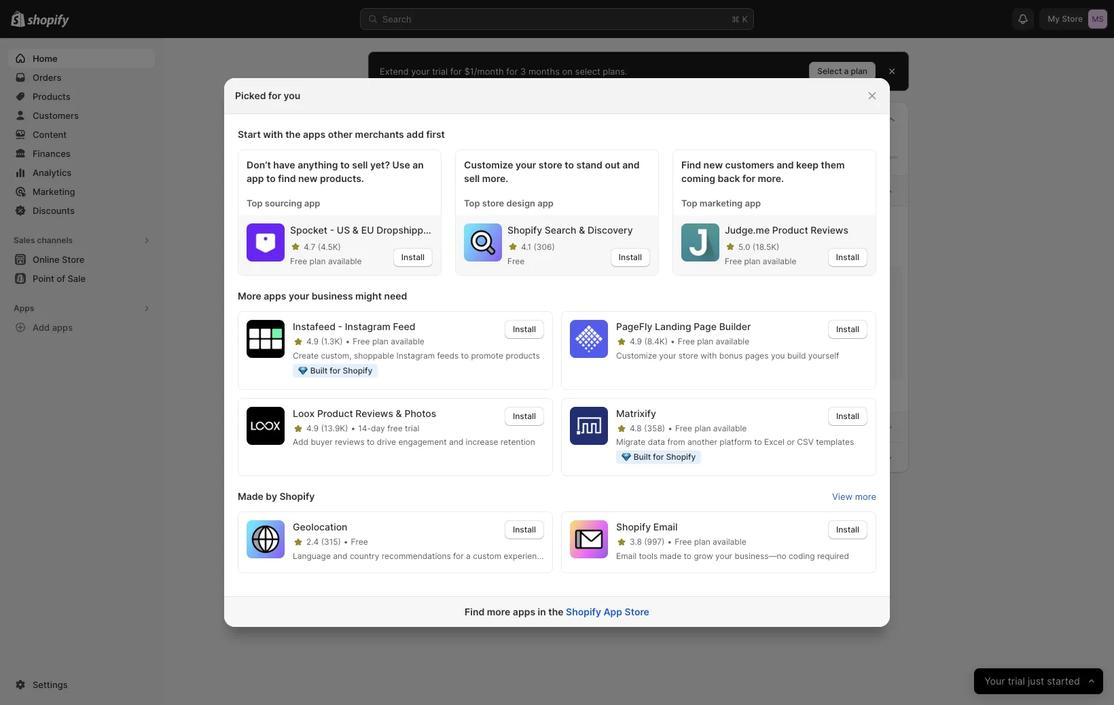 Task type: describe. For each thing, give the bounding box(es) containing it.
add for add domain
[[409, 336, 425, 346]]

free up country
[[351, 537, 368, 547]]

sales channels button
[[8, 231, 155, 250]]

install button down the "judge.me product reviews" link
[[828, 248, 867, 267]]

recommendations
[[382, 551, 451, 561]]

extend your trial for $1/month for 3 months on select plans.
[[380, 66, 627, 77]]

new inside don't have anything to sell yet? use an app to find new products.
[[298, 173, 318, 184]]

learn
[[604, 308, 628, 319]]

out
[[605, 159, 620, 171]]

to down 14-
[[367, 437, 375, 447]]

(18.5k)
[[753, 242, 779, 252]]

install for install 'button' below discovery
[[619, 252, 642, 262]]

home
[[33, 53, 57, 64]]

to up products.
[[340, 159, 350, 171]]

4.9 for loox
[[306, 423, 319, 433]]

0 vertical spatial you
[[284, 90, 300, 101]]

and left increase
[[449, 437, 463, 447]]

platform
[[720, 437, 752, 447]]

shopify right the by
[[279, 491, 315, 502]]

find more apps in the shopify app store
[[465, 606, 649, 617]]

built for shopify image
[[622, 453, 631, 461]]

4.1
[[521, 242, 531, 252]]

more. inside the customize your store to stand out and sell more.
[[482, 173, 508, 184]]

settings
[[33, 679, 68, 690]]

can
[[639, 295, 654, 306]]

matrixify
[[616, 407, 656, 419]]

other
[[328, 128, 353, 140]]

grow
[[694, 551, 713, 561]]

by
[[266, 491, 277, 502]]

is
[[488, 295, 495, 306]]

spocket ‑ us & eu dropshipping
[[290, 224, 437, 236]]

for right $1/month
[[506, 66, 518, 77]]

instafeed
[[293, 321, 336, 332]]

products
[[506, 350, 540, 360]]

have
[[273, 159, 295, 171]]

14-
[[358, 423, 371, 433]]

3.8
[[630, 537, 642, 547]]

0 horizontal spatial guide
[[409, 113, 434, 125]]

pages
[[745, 350, 769, 360]]

personalized
[[416, 130, 469, 141]]

plan for 4.7 (4.5k)
[[309, 256, 326, 266]]

plan for 3.8 (997)
[[694, 537, 710, 547]]

install for install 'button' below the "judge.me product reviews" link
[[836, 252, 859, 262]]

for inside find new customers and keep them coming back for more.
[[742, 173, 755, 184]]

apps inside button
[[52, 322, 73, 333]]

to left excel
[[754, 437, 762, 447]]

add a custom domain
[[401, 274, 493, 285]]

free plan available down (4.5k) at left top
[[290, 256, 362, 266]]

install button for instafeed ‑ instagram feed
[[505, 320, 544, 339]]

domain up feeds
[[427, 336, 456, 346]]

new inside find new customers and keep them coming back for more.
[[703, 159, 723, 171]]

geolocation link
[[293, 521, 496, 534]]

for down data
[[653, 452, 664, 462]]

online inside dropdown button
[[433, 185, 459, 196]]

1 horizontal spatial up
[[569, 130, 579, 141]]

products.
[[320, 173, 364, 184]]

pagefly landing page builder
[[616, 321, 751, 332]]

free plan available for instafeed ‑ instagram feed
[[353, 336, 424, 346]]

0 horizontal spatial the
[[285, 128, 301, 140]]

settings link
[[8, 675, 155, 694]]

picked for you dialog
[[0, 78, 1114, 627]]

search inside picked for you dialog
[[545, 224, 576, 236]]

this
[[398, 130, 413, 141]]

a inside picked for you dialog
[[466, 551, 471, 561]]

install for install 'button' corresponding to geolocation
[[513, 525, 536, 535]]

add a custom domain element
[[401, 293, 724, 351]]

domain down your
[[401, 308, 431, 319]]

top for find new customers and keep them coming back for more.
[[681, 198, 697, 209]]

on
[[562, 66, 573, 77]]

free for 4.9 (8.4k)
[[678, 336, 695, 346]]

bonus
[[719, 350, 743, 360]]

your inside dropdown button
[[411, 185, 431, 196]]

find inside your current domain is ba19b2-4.myshopify.com but you can add a custom domain to help customers find your online store.
[[511, 308, 527, 319]]

add apps button
[[8, 318, 155, 337]]

plans.
[[603, 66, 627, 77]]

don't
[[247, 159, 271, 171]]

increase
[[466, 437, 498, 447]]

but
[[605, 295, 619, 306]]

reviews for loox product reviews & photos
[[355, 407, 393, 419]]

start with the apps other merchants add first
[[238, 128, 445, 140]]

business
[[312, 290, 353, 302]]

migrate data from another platform to excel or csv templates
[[616, 437, 854, 447]]

shopify down shoppable
[[343, 365, 372, 375]]

loox product reviews & photos
[[293, 407, 436, 419]]

your inside the customize your store to stand out and sell more.
[[516, 159, 536, 171]]

made
[[660, 551, 681, 561]]

create custom, shoppable instagram feeds to promote products
[[293, 350, 540, 360]]

don't have anything to sell yet? use an app to find new products.
[[247, 159, 424, 184]]

mark add a custom domain as done image
[[379, 272, 395, 288]]

marketing
[[699, 198, 743, 209]]

find for find new customers and keep them coming back for more.
[[681, 159, 701, 171]]

you inside customize your store with bonus pages you build yourself install
[[771, 350, 785, 360]]

select
[[575, 66, 600, 77]]

4.9 (8.4k)
[[630, 336, 668, 346]]

install for install 'button' corresponding to instafeed ‑ instagram feed
[[513, 324, 536, 334]]

product for judge.me
[[772, 224, 808, 236]]

⌘ k
[[732, 14, 748, 24]]

feed
[[393, 321, 415, 332]]

apps right more
[[264, 290, 286, 302]]

& for photos
[[396, 407, 402, 419]]

data
[[648, 437, 665, 447]]

reviews for judge.me product reviews
[[811, 224, 848, 236]]

drive
[[377, 437, 396, 447]]

of
[[387, 152, 396, 163]]

and left running. at the right top of the page
[[582, 130, 598, 141]]

customers inside your current domain is ba19b2-4.myshopify.com but you can add a custom domain to help customers find your online store.
[[465, 308, 509, 319]]

1 vertical spatial 3
[[379, 152, 385, 163]]

add domain link
[[401, 332, 464, 351]]

your current domain is ba19b2-4.myshopify.com but you can add a custom domain to help customers find your online store.
[[401, 295, 713, 319]]

shopify up "3.8"
[[616, 521, 651, 533]]

free for 4.8 (358)
[[675, 423, 692, 433]]

add inside your current domain is ba19b2-4.myshopify.com but you can add a custom domain to help customers find your online store.
[[656, 295, 672, 306]]

retention
[[501, 437, 535, 447]]

shopify down 'from'
[[666, 452, 696, 462]]

install button for pagefly landing page builder
[[828, 320, 867, 339]]

top for customize your store to stand out and sell more.
[[464, 198, 480, 209]]

add buyer reviews to drive engagement and increase retention
[[293, 437, 535, 447]]

store up the customize your store to stand out and sell more.
[[545, 130, 566, 141]]

0 horizontal spatial search
[[382, 14, 411, 24]]

your right get
[[524, 130, 543, 141]]

1 vertical spatial the
[[548, 606, 564, 617]]

1 horizontal spatial trial
[[432, 66, 448, 77]]

app
[[604, 606, 622, 617]]

your right extend
[[411, 66, 430, 77]]

matrixify link
[[616, 407, 820, 420]]

plan right the select
[[851, 66, 867, 76]]

more for view
[[855, 491, 876, 502]]

app up spocket
[[304, 198, 320, 209]]

to left get
[[497, 130, 505, 141]]

for right picked
[[268, 90, 281, 101]]

domain up help
[[455, 295, 485, 306]]

home link
[[8, 49, 155, 68]]

setup
[[379, 113, 406, 125]]

built for instafeed ‑ instagram feed
[[310, 365, 328, 375]]

free for 3.8 (997)
[[675, 537, 692, 547]]

product for loox
[[317, 407, 353, 419]]

for right recommendations
[[453, 551, 464, 561]]

shoppable
[[354, 350, 394, 360]]

built for matrixify
[[634, 452, 651, 462]]

required
[[817, 551, 849, 561]]

apps left in
[[513, 606, 535, 617]]

you inside your current domain is ba19b2-4.myshopify.com but you can add a custom domain to help customers find your online store.
[[621, 295, 636, 306]]

find inside don't have anything to sell yet? use an app to find new products.
[[278, 173, 296, 184]]

for left $1/month
[[450, 66, 462, 77]]

an
[[412, 159, 424, 171]]

judge.me
[[725, 224, 770, 236]]

pagefly
[[616, 321, 652, 332]]

get
[[508, 130, 522, 141]]

view more link
[[832, 491, 876, 502]]

to inside your current domain is ba19b2-4.myshopify.com but you can add a custom domain to help customers find your online store.
[[434, 308, 442, 319]]

plan for 4.9 (8.4k)
[[697, 336, 713, 346]]

(306)
[[534, 242, 555, 252]]

and inside the customize your store to stand out and sell more.
[[622, 159, 640, 171]]

learn more
[[604, 308, 652, 319]]

page
[[694, 321, 717, 332]]

available for shopify email
[[713, 537, 746, 547]]

your inside customize your store with bonus pages you build yourself install
[[659, 350, 676, 360]]

and down the (315)
[[333, 551, 347, 561]]

a inside dropdown button
[[420, 274, 425, 285]]

2.4
[[306, 537, 319, 547]]

business—no
[[735, 551, 786, 561]]

use inside don't have anything to sell yet? use an app to find new products.
[[392, 159, 410, 171]]

shopify left the app
[[566, 606, 601, 617]]

sourcing
[[265, 198, 302, 209]]

available for pagefly landing page builder
[[716, 336, 749, 346]]

available for instafeed ‑ instagram feed
[[391, 336, 424, 346]]

apps left 'other'
[[303, 128, 326, 140]]

customers inside find new customers and keep them coming back for more.
[[725, 159, 774, 171]]

to left grow
[[684, 551, 692, 561]]

4.9 (1.3k)
[[306, 336, 343, 346]]

free plan available down 5.0 (18.5k)
[[725, 256, 796, 266]]

5.0 (18.5k)
[[738, 242, 779, 252]]

up inside set up your online store dropdown button
[[398, 185, 409, 196]]

1 horizontal spatial 3
[[520, 66, 526, 77]]

& for eu
[[352, 224, 359, 236]]

free plan available for pagefly landing page builder
[[678, 336, 749, 346]]

free down 4.1
[[507, 256, 525, 266]]

or
[[787, 437, 795, 447]]

store left design
[[482, 198, 504, 209]]

setup guide
[[379, 113, 434, 125]]



Task type: locate. For each thing, give the bounding box(es) containing it.
shopify image
[[27, 14, 69, 28]]

made
[[238, 491, 263, 502]]

online inside your current domain is ba19b2-4.myshopify.com but you can add a custom domain to help customers find your online store.
[[551, 308, 576, 319]]

(8.4k)
[[644, 336, 668, 346]]

app right design
[[537, 198, 554, 209]]

back
[[718, 173, 740, 184]]

customize down the 'use this personalized guide to get your store up and running.'
[[464, 159, 513, 171]]

1 vertical spatial email
[[616, 551, 637, 561]]

& left discovery
[[579, 224, 585, 236]]

0 horizontal spatial custom
[[428, 274, 460, 285]]

more
[[238, 290, 261, 302]]

install button for geolocation
[[505, 521, 544, 540]]

0 vertical spatial the
[[285, 128, 301, 140]]

discovery
[[588, 224, 633, 236]]

pagefly landing page builder link
[[616, 320, 820, 334]]

app up the judge.me
[[745, 198, 761, 209]]

customize your store to stand out and sell more.
[[464, 159, 640, 184]]

tools
[[639, 551, 658, 561]]

find inside find new customers and keep them coming back for more.
[[681, 159, 701, 171]]

free plan available up grow
[[675, 537, 746, 547]]

migrate
[[616, 437, 646, 447]]

5.0
[[738, 242, 750, 252]]

buyer
[[311, 437, 333, 447]]

your left the business
[[289, 290, 309, 302]]

install button for matrixify
[[828, 407, 867, 426]]

1 horizontal spatial search
[[545, 224, 576, 236]]

add inside button
[[33, 322, 50, 333]]

1 vertical spatial new
[[298, 173, 318, 184]]

install button for shopify email
[[828, 521, 867, 540]]

1 horizontal spatial built for shopify
[[634, 452, 696, 462]]

1 vertical spatial you
[[621, 295, 636, 306]]

1 vertical spatial sell
[[464, 173, 480, 184]]

channels
[[37, 235, 73, 245]]

install down the dropshipping
[[401, 252, 425, 262]]

available up email tools made to grow your business—no coding required
[[713, 537, 746, 547]]

1 horizontal spatial customers
[[725, 159, 774, 171]]

discounts link
[[8, 201, 155, 220]]

store inside customize your store with bonus pages you build yourself install
[[678, 350, 698, 360]]

yourself
[[808, 350, 839, 360]]

9
[[398, 152, 404, 163]]

eu
[[361, 224, 374, 236]]

guide left get
[[471, 130, 495, 141]]

1 horizontal spatial ‑
[[338, 321, 342, 332]]

free down instafeed ‑ instagram feed
[[353, 336, 370, 346]]

1 horizontal spatial find
[[681, 159, 701, 171]]

2 top from the left
[[464, 198, 480, 209]]

0 horizontal spatial add
[[406, 128, 424, 140]]

anything
[[298, 159, 338, 171]]

loox
[[293, 407, 315, 419]]

1 horizontal spatial instagram
[[396, 350, 435, 360]]

customize inside customize your store with bonus pages you build yourself install
[[616, 350, 657, 360]]

built for shopify down "custom,"
[[310, 365, 372, 375]]

top down coming
[[681, 198, 697, 209]]

more for find
[[487, 606, 510, 617]]

with
[[263, 128, 283, 140], [700, 350, 717, 360]]

(315)
[[321, 537, 341, 547]]

0 vertical spatial email
[[653, 521, 678, 533]]

and left keep
[[777, 159, 794, 171]]

⌘
[[732, 14, 740, 24]]

3 left of
[[379, 152, 385, 163]]

a
[[844, 66, 849, 76], [420, 274, 425, 285], [675, 295, 680, 306], [466, 551, 471, 561]]

more. inside find new customers and keep them coming back for more.
[[758, 173, 784, 184]]

free for 4.9 (1.3k)
[[353, 336, 370, 346]]

a inside your current domain is ba19b2-4.myshopify.com but you can add a custom domain to help customers find your online store.
[[675, 295, 680, 306]]

plan up shoppable
[[372, 336, 388, 346]]

0 horizontal spatial built for shopify
[[310, 365, 372, 375]]

0 horizontal spatial reviews
[[355, 407, 393, 419]]

custom inside your current domain is ba19b2-4.myshopify.com but you can add a custom domain to help customers find your online store.
[[682, 295, 713, 306]]

with inside customize your store with bonus pages you build yourself install
[[700, 350, 717, 360]]

0 horizontal spatial you
[[284, 90, 300, 101]]

instagram down add domain
[[396, 350, 435, 360]]

to down current
[[434, 308, 442, 319]]

1 horizontal spatial reviews
[[811, 224, 848, 236]]

4.9 for pagefly
[[630, 336, 642, 346]]

free plan available for shopify email
[[675, 537, 746, 547]]

0 vertical spatial ‑
[[330, 224, 334, 236]]

1 more. from the left
[[482, 173, 508, 184]]

built for shopify down data
[[634, 452, 696, 462]]

customize inside the customize your store to stand out and sell more.
[[464, 159, 513, 171]]

& up free
[[396, 407, 402, 419]]

$1/month
[[464, 66, 504, 77]]

top left sourcing
[[247, 198, 263, 209]]

apps down apps button on the left of the page
[[52, 322, 73, 333]]

2 horizontal spatial custom
[[682, 295, 713, 306]]

might
[[355, 290, 382, 302]]

find down ba19b2-
[[511, 308, 527, 319]]

1 vertical spatial guide
[[471, 130, 495, 141]]

store down completed
[[461, 185, 483, 196]]

0 horizontal spatial online
[[433, 185, 459, 196]]

1 horizontal spatial sell
[[464, 173, 480, 184]]

customize for customize your store to stand out and sell more.
[[464, 159, 513, 171]]

& inside spocket ‑ us & eu dropshipping 'link'
[[352, 224, 359, 236]]

0 horizontal spatial more
[[487, 606, 510, 617]]

2 horizontal spatial you
[[771, 350, 785, 360]]

plan for 5.0 (18.5k)
[[744, 256, 760, 266]]

picked for you
[[235, 90, 300, 101]]

built right built for shopify icon
[[634, 452, 651, 462]]

2 vertical spatial you
[[771, 350, 785, 360]]

0 horizontal spatial find
[[278, 173, 296, 184]]

picked
[[235, 90, 266, 101]]

available up bonus
[[716, 336, 749, 346]]

tasks
[[406, 152, 428, 163]]

custom
[[428, 274, 460, 285], [682, 295, 713, 306], [473, 551, 501, 561]]

your down (8.4k)
[[659, 350, 676, 360]]

0 vertical spatial sell
[[352, 159, 368, 171]]

store left stand
[[539, 159, 562, 171]]

add inside dropdown button
[[401, 274, 418, 285]]

set
[[382, 185, 396, 196]]

custom inside picked for you dialog
[[473, 551, 501, 561]]

4.9 down instafeed
[[306, 336, 319, 346]]

4.1 (306)
[[521, 242, 555, 252]]

plan up another
[[695, 423, 711, 433]]

more
[[631, 308, 652, 319], [855, 491, 876, 502], [487, 606, 510, 617]]

email inside 'shopify email' link
[[653, 521, 678, 533]]

0 vertical spatial find
[[278, 173, 296, 184]]

experience
[[504, 551, 546, 561]]

install button down the dropshipping
[[393, 248, 433, 267]]

search up the (306)
[[545, 224, 576, 236]]

app inside don't have anything to sell yet? use an app to find new products.
[[247, 173, 264, 184]]

1 horizontal spatial online
[[551, 308, 576, 319]]

1 horizontal spatial built
[[634, 452, 651, 462]]

1 horizontal spatial more.
[[758, 173, 784, 184]]

3.8 (997)
[[630, 537, 665, 547]]

more inside 'add a custom domain' element
[[631, 308, 652, 319]]

shopify up 4.1
[[507, 224, 542, 236]]

1 horizontal spatial email
[[653, 521, 678, 533]]

install button down discovery
[[611, 248, 650, 267]]

‑ for instagram
[[338, 321, 342, 332]]

2 more. from the left
[[758, 173, 784, 184]]

find up coming
[[681, 159, 701, 171]]

for down "custom,"
[[330, 365, 341, 375]]

1 vertical spatial search
[[545, 224, 576, 236]]

0 horizontal spatial top
[[247, 198, 263, 209]]

1 horizontal spatial more
[[631, 308, 652, 319]]

sell inside don't have anything to sell yet? use an app to find new products.
[[352, 159, 368, 171]]

0 horizontal spatial ‑
[[330, 224, 334, 236]]

more apps your business might need
[[238, 290, 407, 302]]

your right grow
[[715, 551, 732, 561]]

top for don't have anything to sell yet? use an app to find new products.
[[247, 198, 263, 209]]

more up pagefly
[[631, 308, 652, 319]]

email tools made to grow your business—no coding required
[[616, 551, 849, 561]]

free up 'from'
[[675, 423, 692, 433]]

to right feeds
[[461, 350, 469, 360]]

3 top from the left
[[681, 198, 697, 209]]

shopify search & discovery
[[507, 224, 633, 236]]

0 horizontal spatial email
[[616, 551, 637, 561]]

guide up first at the top left of the page
[[409, 113, 434, 125]]

top marketing app
[[681, 198, 761, 209]]

country
[[350, 551, 379, 561]]

product up (18.5k)
[[772, 224, 808, 236]]

0 vertical spatial instagram
[[345, 321, 391, 332]]

builder
[[719, 321, 751, 332]]

trial left $1/month
[[432, 66, 448, 77]]

2 vertical spatial custom
[[473, 551, 501, 561]]

0 horizontal spatial customize
[[464, 159, 513, 171]]

top
[[247, 198, 263, 209], [464, 198, 480, 209], [681, 198, 697, 209]]

and inside find new customers and keep them coming back for more.
[[777, 159, 794, 171]]

4.9 up buyer
[[306, 423, 319, 433]]

free
[[290, 256, 307, 266], [507, 256, 525, 266], [725, 256, 742, 266], [353, 336, 370, 346], [678, 336, 695, 346], [675, 423, 692, 433], [351, 537, 368, 547], [675, 537, 692, 547]]

plan down 5.0 (18.5k)
[[744, 256, 760, 266]]

0 horizontal spatial 3
[[379, 152, 385, 163]]

1 horizontal spatial custom
[[473, 551, 501, 561]]

‑ inside 'link'
[[330, 224, 334, 236]]

plan down 'page'
[[697, 336, 713, 346]]

add right can
[[656, 295, 672, 306]]

store
[[545, 130, 566, 141], [539, 159, 562, 171], [461, 185, 483, 196], [482, 198, 504, 209], [678, 350, 698, 360]]

coding
[[789, 551, 815, 561]]

with right start
[[263, 128, 283, 140]]

spocket
[[290, 224, 327, 236]]

1 horizontal spatial add
[[656, 295, 672, 306]]

built for shopify for matrixify
[[634, 452, 696, 462]]

your inside your current domain is ba19b2-4.myshopify.com but you can add a custom domain to help customers find your online store.
[[530, 308, 548, 319]]

add for add a custom domain
[[401, 274, 418, 285]]

use down setup
[[379, 130, 395, 141]]

1 horizontal spatial with
[[700, 350, 717, 360]]

0 vertical spatial reviews
[[811, 224, 848, 236]]

plan for 4.9 (1.3k)
[[372, 336, 388, 346]]

instafeed ‑ instagram feed link
[[293, 320, 496, 334]]

for right back
[[742, 173, 755, 184]]

0 horizontal spatial built
[[310, 365, 328, 375]]

1 vertical spatial product
[[317, 407, 353, 419]]

4.7 (4.5k)
[[304, 242, 341, 252]]

0 vertical spatial search
[[382, 14, 411, 24]]

add inside picked for you dialog
[[293, 437, 308, 447]]

install for install 'button' related to loox product reviews & photos
[[513, 411, 536, 421]]

& inside loox product reviews & photos link
[[396, 407, 402, 419]]

a right the select
[[844, 66, 849, 76]]

store inside dropdown button
[[461, 185, 483, 196]]

4.7
[[304, 242, 315, 252]]

0 vertical spatial use
[[379, 130, 395, 141]]

0 vertical spatial built for shopify
[[310, 365, 372, 375]]

1 vertical spatial customize
[[616, 350, 657, 360]]

install up templates
[[836, 411, 859, 421]]

2 horizontal spatial &
[[579, 224, 585, 236]]

4.9 for instafeed
[[306, 336, 319, 346]]

2.4 (315)
[[306, 537, 341, 547]]

ba19b2-
[[497, 295, 532, 306]]

plan up grow
[[694, 537, 710, 547]]

csv
[[797, 437, 814, 447]]

1 horizontal spatial new
[[703, 159, 723, 171]]

shopify
[[507, 224, 542, 236], [343, 365, 372, 375], [666, 452, 696, 462], [279, 491, 315, 502], [616, 521, 651, 533], [566, 606, 601, 617]]

add inside picked for you dialog
[[406, 128, 424, 140]]

0 vertical spatial customize
[[464, 159, 513, 171]]

1 vertical spatial instagram
[[396, 350, 435, 360]]

more.
[[482, 173, 508, 184], [758, 173, 784, 184]]

& left eu
[[352, 224, 359, 236]]

add domain
[[409, 336, 456, 346]]

free plan available down 'pagefly landing page builder' "link"
[[678, 336, 749, 346]]

1 horizontal spatial product
[[772, 224, 808, 236]]

sell inside the customize your store to stand out and sell more.
[[464, 173, 480, 184]]

sell down completed
[[464, 173, 480, 184]]

2 horizontal spatial more
[[855, 491, 876, 502]]

the
[[285, 128, 301, 140], [548, 606, 564, 617]]

1 vertical spatial more
[[855, 491, 876, 502]]

1 vertical spatial customers
[[465, 308, 509, 319]]

online
[[433, 185, 459, 196], [551, 308, 576, 319]]

add a custom domain button
[[401, 266, 724, 293]]

1 vertical spatial online
[[551, 308, 576, 319]]

select
[[817, 66, 842, 76]]

trial inside picked for you dialog
[[405, 423, 419, 433]]

0 horizontal spatial trial
[[405, 423, 419, 433]]

0 vertical spatial product
[[772, 224, 808, 236]]

dropshipping
[[376, 224, 437, 236]]

1 horizontal spatial find
[[511, 308, 527, 319]]

0 horizontal spatial find
[[465, 606, 485, 617]]

2 vertical spatial more
[[487, 606, 510, 617]]

available up migrate data from another platform to excel or csv templates
[[713, 423, 747, 433]]

stand
[[576, 159, 602, 171]]

up
[[569, 130, 579, 141], [398, 185, 409, 196]]

(358)
[[644, 423, 665, 433]]

product inside the "judge.me product reviews" link
[[772, 224, 808, 236]]

available down (18.5k)
[[763, 256, 796, 266]]

0 horizontal spatial new
[[298, 173, 318, 184]]

custom up current
[[428, 274, 460, 285]]

available for matrixify
[[713, 423, 747, 433]]

top down set up your online store
[[464, 198, 480, 209]]

add up create custom, shoppable instagram feeds to promote products
[[409, 336, 425, 346]]

add for add buyer reviews to drive engagement and increase retention
[[293, 437, 308, 447]]

0 vertical spatial more
[[631, 308, 652, 319]]

4.9 down pagefly
[[630, 336, 642, 346]]

0 horizontal spatial more.
[[482, 173, 508, 184]]

plan for 4.8 (358)
[[695, 423, 711, 433]]

free plan available down instafeed ‑ instagram feed link
[[353, 336, 424, 346]]

install up the retention
[[513, 411, 536, 421]]

0 vertical spatial 3
[[520, 66, 526, 77]]

free for 5.0 (18.5k)
[[725, 256, 742, 266]]

built right built for shopify image
[[310, 365, 328, 375]]

to down don't
[[266, 173, 276, 184]]

from
[[667, 437, 685, 447]]

1 horizontal spatial &
[[396, 407, 402, 419]]

product
[[772, 224, 808, 236], [317, 407, 353, 419]]

custom left experience
[[473, 551, 501, 561]]

1 horizontal spatial guide
[[471, 130, 495, 141]]

trial up the add buyer reviews to drive engagement and increase retention
[[405, 423, 419, 433]]

add down setup guide
[[406, 128, 424, 140]]

free for 4.7 (4.5k)
[[290, 256, 307, 266]]

1 vertical spatial add
[[656, 295, 672, 306]]

free up made in the bottom right of the page
[[675, 537, 692, 547]]

‑ for us
[[330, 224, 334, 236]]

install for shopify email's install 'button'
[[836, 525, 859, 535]]

extend
[[380, 66, 409, 77]]

install for install 'button' corresponding to matrixify
[[836, 411, 859, 421]]

1 horizontal spatial customize
[[616, 350, 657, 360]]

sell
[[352, 159, 368, 171], [464, 173, 480, 184]]

install for install 'button' underneath the dropshipping
[[401, 252, 425, 262]]

1 top from the left
[[247, 198, 263, 209]]

4.8 (358)
[[630, 423, 665, 433]]

& inside the shopify search & discovery link
[[579, 224, 585, 236]]

customize down 4.9 (8.4k) at the top of page
[[616, 350, 657, 360]]

0 horizontal spatial with
[[263, 128, 283, 140]]

select a plan
[[817, 66, 867, 76]]

install button up yourself
[[828, 320, 867, 339]]

1 vertical spatial trial
[[405, 423, 419, 433]]

install down the "judge.me product reviews" link
[[836, 252, 859, 262]]

find for find more apps in the shopify app store
[[465, 606, 485, 617]]

templates
[[816, 437, 854, 447]]

guide
[[409, 113, 434, 125], [471, 130, 495, 141]]

made by shopify
[[238, 491, 315, 502]]

14-day free trial
[[358, 423, 419, 433]]

0 horizontal spatial sell
[[352, 159, 368, 171]]

1 horizontal spatial you
[[621, 295, 636, 306]]

install button for loox product reviews & photos
[[505, 407, 544, 426]]

to inside the customize your store to stand out and sell more.
[[565, 159, 574, 171]]

0 vertical spatial trial
[[432, 66, 448, 77]]

search up extend
[[382, 14, 411, 24]]

1 vertical spatial find
[[465, 606, 485, 617]]

product inside loox product reviews & photos link
[[317, 407, 353, 419]]

add for add apps
[[33, 322, 50, 333]]

more. right back
[[758, 173, 784, 184]]

language
[[293, 551, 331, 561]]

domain inside dropdown button
[[462, 274, 493, 285]]

1 vertical spatial reviews
[[355, 407, 393, 419]]

create
[[293, 350, 319, 360]]

1 horizontal spatial top
[[464, 198, 480, 209]]

running.
[[600, 130, 634, 141]]

built for shopify for instafeed ‑ instagram feed
[[310, 365, 372, 375]]

1 vertical spatial use
[[392, 159, 410, 171]]

built for shopify image
[[298, 367, 308, 375]]

0 vertical spatial add
[[406, 128, 424, 140]]

1 vertical spatial built
[[634, 452, 651, 462]]

0 vertical spatial find
[[681, 159, 701, 171]]

view
[[832, 491, 853, 502]]

store inside the customize your store to stand out and sell more.
[[539, 159, 562, 171]]

free down 4.7
[[290, 256, 307, 266]]

custom inside dropdown button
[[428, 274, 460, 285]]

free plan available for matrixify
[[675, 423, 747, 433]]

3 left months
[[520, 66, 526, 77]]

1 vertical spatial built for shopify
[[634, 452, 696, 462]]

search
[[382, 14, 411, 24], [545, 224, 576, 236]]

install inside customize your store with bonus pages you build yourself install
[[836, 324, 859, 334]]

0 horizontal spatial instagram
[[345, 321, 391, 332]]

0 vertical spatial custom
[[428, 274, 460, 285]]

months
[[528, 66, 560, 77]]

more right view
[[855, 491, 876, 502]]

0 vertical spatial guide
[[409, 113, 434, 125]]

0 horizontal spatial customers
[[465, 308, 509, 319]]

judge.me product reviews link
[[725, 224, 867, 237]]

more for learn
[[631, 308, 652, 319]]

apps button
[[8, 299, 155, 318]]

you left 'build'
[[771, 350, 785, 360]]

instagram up shoppable
[[345, 321, 391, 332]]

to left stand
[[565, 159, 574, 171]]

app down don't
[[247, 173, 264, 184]]

available down (4.5k) at left top
[[328, 256, 362, 266]]

reviews down them
[[811, 224, 848, 236]]

0 vertical spatial online
[[433, 185, 459, 196]]

customize for customize your store with bonus pages you build yourself install
[[616, 350, 657, 360]]

custom,
[[321, 350, 352, 360]]

0 vertical spatial new
[[703, 159, 723, 171]]

1 vertical spatial up
[[398, 185, 409, 196]]

1 horizontal spatial the
[[548, 606, 564, 617]]



Task type: vqa. For each thing, say whether or not it's contained in the screenshot.


